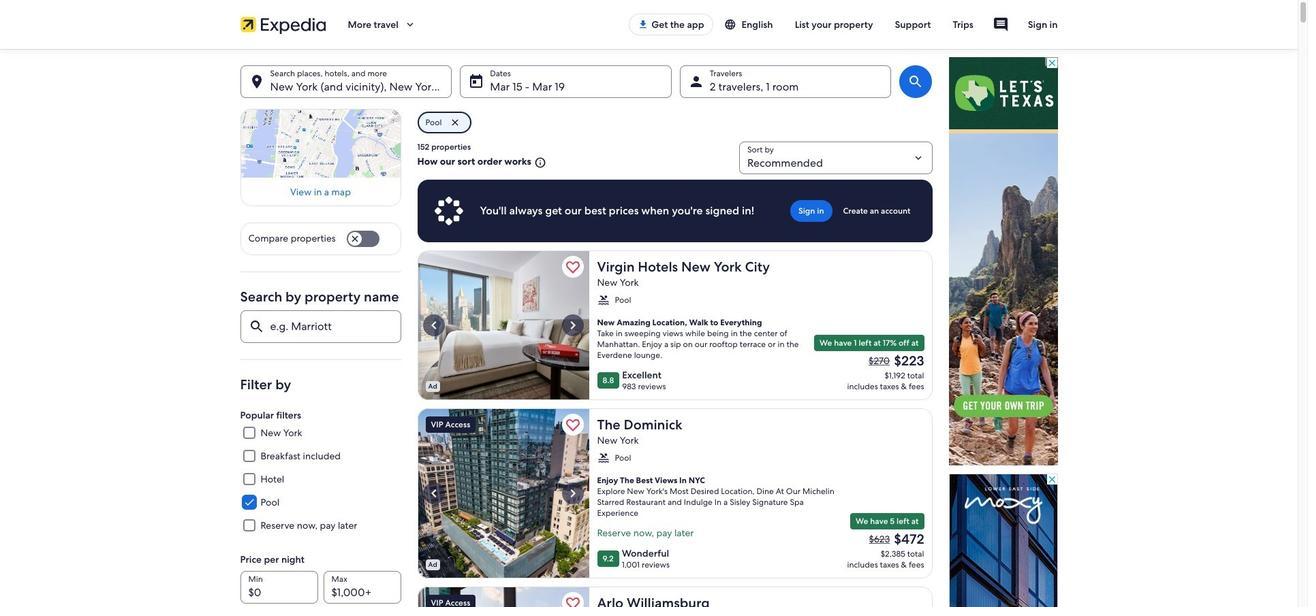 Task type: describe. For each thing, give the bounding box(es) containing it.
1 horizontal spatial small image
[[597, 452, 609, 465]]

rooftop pool image
[[417, 409, 589, 579]]

show previous image for virgin hotels new york city image
[[426, 318, 442, 334]]

small image
[[597, 294, 609, 307]]

more travel image
[[404, 18, 416, 31]]

room image
[[417, 251, 589, 401]]

show previous image for the dominick image
[[426, 486, 442, 502]]

0 vertical spatial small image
[[724, 18, 742, 31]]

$0, Minimum, Price per night text field
[[240, 572, 318, 604]]

show next image for virgin hotels new york city image
[[565, 318, 581, 334]]

static map image image
[[240, 109, 401, 178]]

expedia logo image
[[240, 15, 326, 34]]

show next image for the dominick image
[[565, 486, 581, 502]]



Task type: locate. For each thing, give the bounding box(es) containing it.
poolside bar image
[[417, 587, 589, 608]]

$1,000 and above, Maximum, Price per night text field
[[323, 572, 401, 604]]

2 vertical spatial small image
[[597, 452, 609, 465]]

download the app button image
[[638, 19, 649, 30]]

1 vertical spatial small image
[[531, 156, 546, 169]]

communication center icon image
[[993, 16, 1009, 33]]

small image
[[724, 18, 742, 31], [531, 156, 546, 169], [597, 452, 609, 465]]

0 horizontal spatial small image
[[531, 156, 546, 169]]

2 horizontal spatial small image
[[724, 18, 742, 31]]

search image
[[908, 74, 924, 90]]



Task type: vqa. For each thing, say whether or not it's contained in the screenshot.
all to the bottom
no



